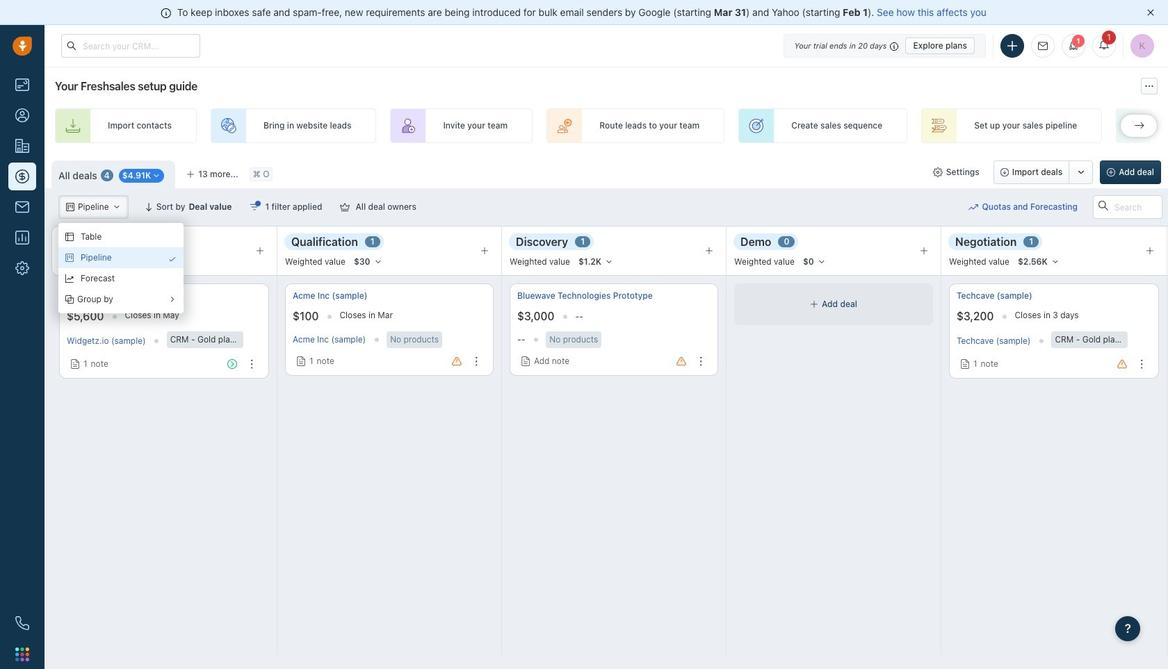 Task type: describe. For each thing, give the bounding box(es) containing it.
freshworks switcher image
[[15, 648, 29, 662]]

1 container_wx8msf4aqz5i3rn1 image from the top
[[65, 233, 74, 241]]

2 container_wx8msf4aqz5i3rn1 image from the top
[[65, 296, 74, 304]]

Search your CRM... text field
[[61, 34, 200, 58]]



Task type: locate. For each thing, give the bounding box(es) containing it.
container_wx8msf4aqz5i3rn1 image
[[65, 233, 74, 241], [65, 296, 74, 304]]

container_wx8msf4aqz5i3rn1 image
[[65, 254, 74, 262], [168, 255, 177, 264], [65, 275, 74, 283], [168, 296, 177, 304]]

shade muted image
[[887, 40, 899, 51]]

0 vertical spatial container_wx8msf4aqz5i3rn1 image
[[65, 233, 74, 241]]

menu item
[[58, 289, 184, 310]]

phone image
[[8, 610, 36, 638]]

menu
[[58, 223, 184, 314]]

1 vertical spatial container_wx8msf4aqz5i3rn1 image
[[65, 296, 74, 304]]



Task type: vqa. For each thing, say whether or not it's contained in the screenshot.
the top minus filled image
no



